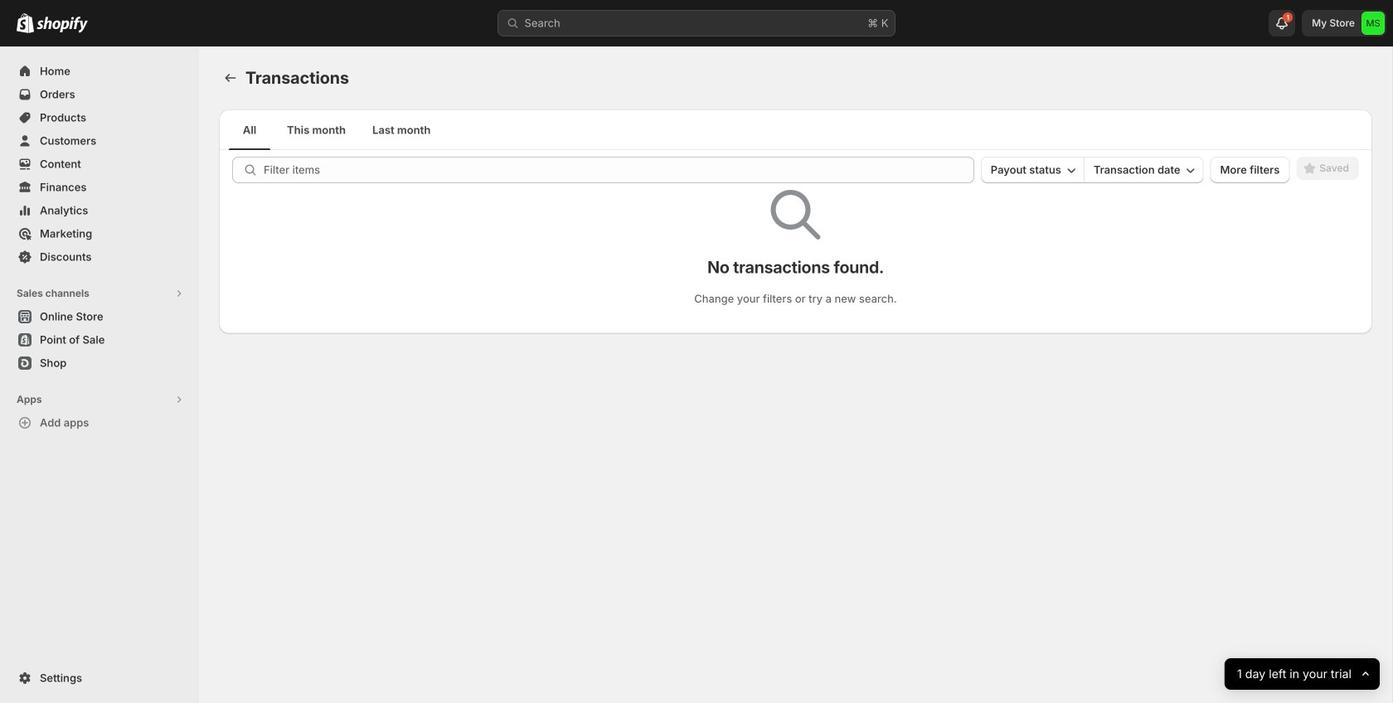 Task type: vqa. For each thing, say whether or not it's contained in the screenshot.
Themes
no



Task type: describe. For each thing, give the bounding box(es) containing it.
my store image
[[1362, 12, 1385, 35]]

Filter items text field
[[264, 157, 974, 183]]

0 horizontal spatial shopify image
[[17, 13, 34, 33]]

1 horizontal spatial shopify image
[[36, 16, 88, 33]]



Task type: locate. For each thing, give the bounding box(es) containing it.
tab list
[[226, 109, 1366, 150]]

empty search results image
[[771, 190, 821, 240]]

shopify image
[[17, 13, 34, 33], [36, 16, 88, 33]]



